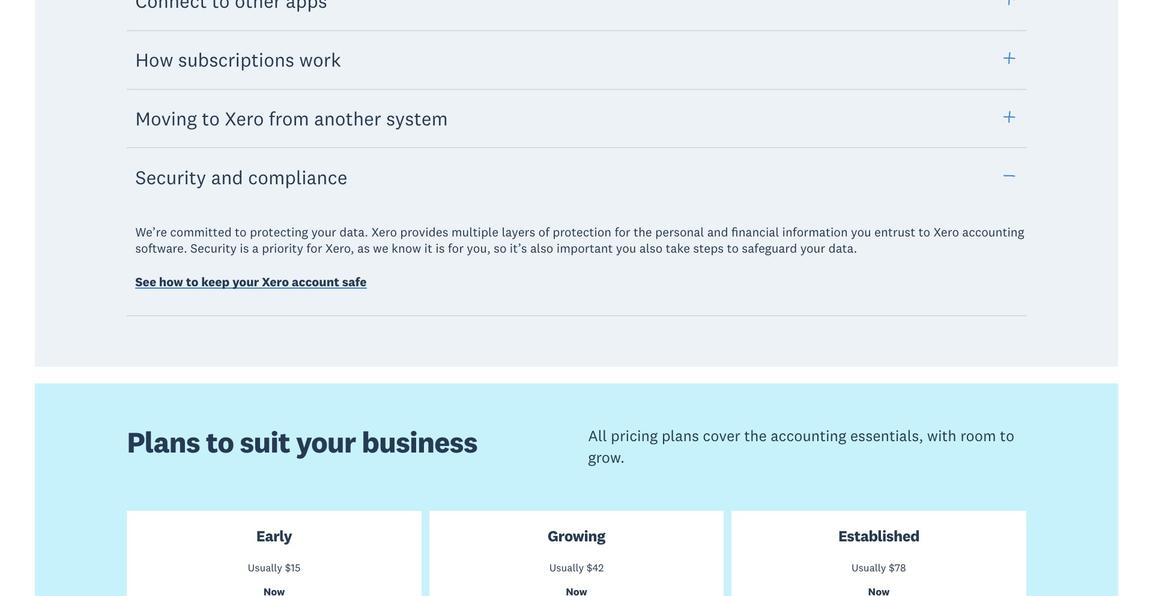 Task type: describe. For each thing, give the bounding box(es) containing it.
usually for growing
[[550, 562, 584, 575]]

security and compliance
[[135, 165, 348, 189]]

you,
[[467, 241, 491, 257]]

to inside all pricing plans cover the accounting essentials, with room to grow.
[[1000, 427, 1015, 446]]

usually for early
[[248, 562, 282, 575]]

it's
[[510, 241, 527, 257]]

provides
[[400, 224, 449, 240]]

steps
[[694, 241, 724, 257]]

established
[[839, 527, 920, 546]]

business
[[362, 424, 478, 461]]

usually $ 42
[[550, 562, 604, 575]]

of
[[539, 224, 550, 240]]

and inside dropdown button
[[211, 165, 243, 189]]

moving to xero from another system
[[135, 106, 448, 130]]

usually $ 15
[[248, 562, 301, 575]]

to left protecting
[[235, 224, 247, 240]]

protection
[[553, 224, 612, 240]]

how
[[159, 274, 183, 290]]

account
[[292, 274, 339, 290]]

another
[[314, 106, 381, 130]]

from
[[269, 106, 309, 130]]

so
[[494, 241, 507, 257]]

personal
[[656, 224, 704, 240]]

moving to xero from another system button
[[127, 88, 1027, 149]]

we're committed to protecting your data. xero provides multiple layers of protection for the personal and financial information you entrust to xero accounting software. security is a priority for xero, as we know it is for you, so it's also important you also take steps to safeguard your data.
[[135, 224, 1025, 257]]

usually $ 78
[[852, 562, 907, 575]]

all
[[588, 427, 607, 446]]

grow.
[[588, 448, 625, 467]]

all pricing plans cover the accounting essentials, with room to grow.
[[588, 427, 1015, 467]]

xero down priority
[[262, 274, 289, 290]]

xero,
[[326, 241, 354, 257]]

essentials,
[[851, 427, 924, 446]]

safeguard
[[742, 241, 798, 257]]

protecting
[[250, 224, 308, 240]]

to inside dropdown button
[[202, 106, 220, 130]]

suit
[[240, 424, 290, 461]]

usually for established
[[852, 562, 887, 575]]

information
[[783, 224, 848, 240]]

plans
[[127, 424, 200, 461]]

it
[[424, 241, 433, 257]]

know
[[392, 241, 421, 257]]

$ for growing
[[587, 562, 593, 575]]

security and compliance button
[[127, 147, 1027, 207]]

with
[[928, 427, 957, 446]]

how subscriptions work button
[[127, 29, 1027, 90]]

software.
[[135, 241, 187, 257]]

to right steps
[[727, 241, 739, 257]]

see how to keep your xero account safe link
[[135, 274, 367, 293]]

1 horizontal spatial for
[[448, 241, 464, 257]]

2 is from the left
[[436, 241, 445, 257]]

security inside we're committed to protecting your data. xero provides multiple layers of protection for the personal and financial information you entrust to xero accounting software. security is a priority for xero, as we know it is for you, so it's also important you also take steps to safeguard your data.
[[190, 241, 237, 257]]



Task type: vqa. For each thing, say whether or not it's contained in the screenshot.
topmost workpapers
no



Task type: locate. For each thing, give the bounding box(es) containing it.
the right the cover
[[745, 427, 767, 446]]

$
[[285, 562, 291, 575], [587, 562, 593, 575], [889, 562, 895, 575]]

1 usually from the left
[[248, 562, 282, 575]]

compliance
[[248, 165, 348, 189]]

data. up the as
[[340, 224, 368, 240]]

42
[[593, 562, 604, 575]]

subscriptions
[[178, 47, 295, 71]]

safe
[[342, 274, 367, 290]]

room
[[961, 427, 997, 446]]

also
[[531, 241, 554, 257], [640, 241, 663, 257]]

usually left 78
[[852, 562, 887, 575]]

1 horizontal spatial you
[[851, 224, 872, 240]]

for left you,
[[448, 241, 464, 257]]

see
[[135, 274, 156, 290]]

0 horizontal spatial is
[[240, 241, 249, 257]]

to right entrust
[[919, 224, 931, 240]]

to
[[202, 106, 220, 130], [235, 224, 247, 240], [919, 224, 931, 240], [727, 241, 739, 257], [186, 274, 199, 290], [206, 424, 234, 461], [1000, 427, 1015, 446]]

to right room
[[1000, 427, 1015, 446]]

how
[[135, 47, 173, 71]]

xero
[[225, 106, 264, 130], [372, 224, 397, 240], [934, 224, 960, 240], [262, 274, 289, 290]]

to right moving
[[202, 106, 220, 130]]

1 vertical spatial accounting
[[771, 427, 847, 446]]

1 horizontal spatial usually
[[550, 562, 584, 575]]

usually left 42
[[550, 562, 584, 575]]

2 horizontal spatial usually
[[852, 562, 887, 575]]

xero inside dropdown button
[[225, 106, 264, 130]]

0 vertical spatial the
[[634, 224, 652, 240]]

work
[[299, 47, 341, 71]]

1 horizontal spatial and
[[708, 224, 729, 240]]

is
[[240, 241, 249, 257], [436, 241, 445, 257]]

0 vertical spatial and
[[211, 165, 243, 189]]

0 horizontal spatial the
[[634, 224, 652, 240]]

for left the xero,
[[307, 241, 322, 257]]

security inside dropdown button
[[135, 165, 206, 189]]

xero right entrust
[[934, 224, 960, 240]]

and inside we're committed to protecting your data. xero provides multiple layers of protection for the personal and financial information you entrust to xero accounting software. security is a priority for xero, as we know it is for you, so it's also important you also take steps to safeguard your data.
[[708, 224, 729, 240]]

for right protection
[[615, 224, 631, 240]]

accounting inside we're committed to protecting your data. xero provides multiple layers of protection for the personal and financial information you entrust to xero accounting software. security is a priority for xero, as we know it is for you, so it's also important you also take steps to safeguard your data.
[[963, 224, 1025, 240]]

data. down information
[[829, 241, 858, 257]]

you right important
[[616, 241, 637, 257]]

1 $ from the left
[[285, 562, 291, 575]]

plans
[[662, 427, 699, 446]]

0 horizontal spatial usually
[[248, 562, 282, 575]]

1 horizontal spatial data.
[[829, 241, 858, 257]]

xero left from
[[225, 106, 264, 130]]

layers
[[502, 224, 536, 240]]

$ down growing
[[587, 562, 593, 575]]

keep
[[201, 274, 230, 290]]

for
[[615, 224, 631, 240], [307, 241, 322, 257], [448, 241, 464, 257]]

the left personal
[[634, 224, 652, 240]]

the
[[634, 224, 652, 240], [745, 427, 767, 446]]

data.
[[340, 224, 368, 240], [829, 241, 858, 257]]

see how to keep your xero account safe
[[135, 274, 367, 290]]

$ for early
[[285, 562, 291, 575]]

0 horizontal spatial and
[[211, 165, 243, 189]]

$ down early
[[285, 562, 291, 575]]

is left a
[[240, 241, 249, 257]]

the inside we're committed to protecting your data. xero provides multiple layers of protection for the personal and financial information you entrust to xero accounting software. security is a priority for xero, as we know it is for you, so it's also important you also take steps to safeguard your data.
[[634, 224, 652, 240]]

important
[[557, 241, 613, 257]]

1 horizontal spatial is
[[436, 241, 445, 257]]

your
[[311, 224, 336, 240], [801, 241, 826, 257], [232, 274, 259, 290], [296, 424, 356, 461]]

1 vertical spatial security
[[190, 241, 237, 257]]

1 horizontal spatial the
[[745, 427, 767, 446]]

15
[[291, 562, 301, 575]]

to left suit
[[206, 424, 234, 461]]

0 horizontal spatial also
[[531, 241, 554, 257]]

as
[[357, 241, 370, 257]]

also down "of"
[[531, 241, 554, 257]]

also left take
[[640, 241, 663, 257]]

usually left 15
[[248, 562, 282, 575]]

growing
[[548, 527, 606, 546]]

security and compliance element
[[115, 207, 1039, 317]]

0 horizontal spatial for
[[307, 241, 322, 257]]

priority
[[262, 241, 303, 257]]

0 horizontal spatial $
[[285, 562, 291, 575]]

accounting inside all pricing plans cover the accounting essentials, with room to grow.
[[771, 427, 847, 446]]

1 horizontal spatial $
[[587, 562, 593, 575]]

moving
[[135, 106, 197, 130]]

0 horizontal spatial data.
[[340, 224, 368, 240]]

plans to suit your business
[[127, 424, 478, 461]]

to right the how
[[186, 274, 199, 290]]

you left entrust
[[851, 224, 872, 240]]

is right it
[[436, 241, 445, 257]]

financial
[[732, 224, 780, 240]]

and
[[211, 165, 243, 189], [708, 224, 729, 240]]

1 horizontal spatial also
[[640, 241, 663, 257]]

0 horizontal spatial accounting
[[771, 427, 847, 446]]

entrust
[[875, 224, 916, 240]]

1 vertical spatial and
[[708, 224, 729, 240]]

78
[[895, 562, 907, 575]]

take
[[666, 241, 690, 257]]

$ for established
[[889, 562, 895, 575]]

you
[[851, 224, 872, 240], [616, 241, 637, 257]]

xero up we in the left top of the page
[[372, 224, 397, 240]]

0 vertical spatial accounting
[[963, 224, 1025, 240]]

system
[[386, 106, 448, 130]]

usually
[[248, 562, 282, 575], [550, 562, 584, 575], [852, 562, 887, 575]]

security
[[135, 165, 206, 189], [190, 241, 237, 257]]

a
[[252, 241, 259, 257]]

2 $ from the left
[[587, 562, 593, 575]]

pricing
[[611, 427, 658, 446]]

accounting
[[963, 224, 1025, 240], [771, 427, 847, 446]]

cover
[[703, 427, 741, 446]]

2 usually from the left
[[550, 562, 584, 575]]

3 usually from the left
[[852, 562, 887, 575]]

security up we're
[[135, 165, 206, 189]]

2 horizontal spatial for
[[615, 224, 631, 240]]

1 horizontal spatial accounting
[[963, 224, 1025, 240]]

multiple
[[452, 224, 499, 240]]

the inside all pricing plans cover the accounting essentials, with room to grow.
[[745, 427, 767, 446]]

$ down established
[[889, 562, 895, 575]]

security down committed
[[190, 241, 237, 257]]

2 also from the left
[[640, 241, 663, 257]]

1 vertical spatial the
[[745, 427, 767, 446]]

committed
[[170, 224, 232, 240]]

2 horizontal spatial $
[[889, 562, 895, 575]]

1 is from the left
[[240, 241, 249, 257]]

how subscriptions work
[[135, 47, 341, 71]]

1 also from the left
[[531, 241, 554, 257]]

we
[[373, 241, 389, 257]]

0 vertical spatial security
[[135, 165, 206, 189]]

3 $ from the left
[[889, 562, 895, 575]]

early
[[256, 527, 292, 546]]

we're
[[135, 224, 167, 240]]

0 horizontal spatial you
[[616, 241, 637, 257]]



